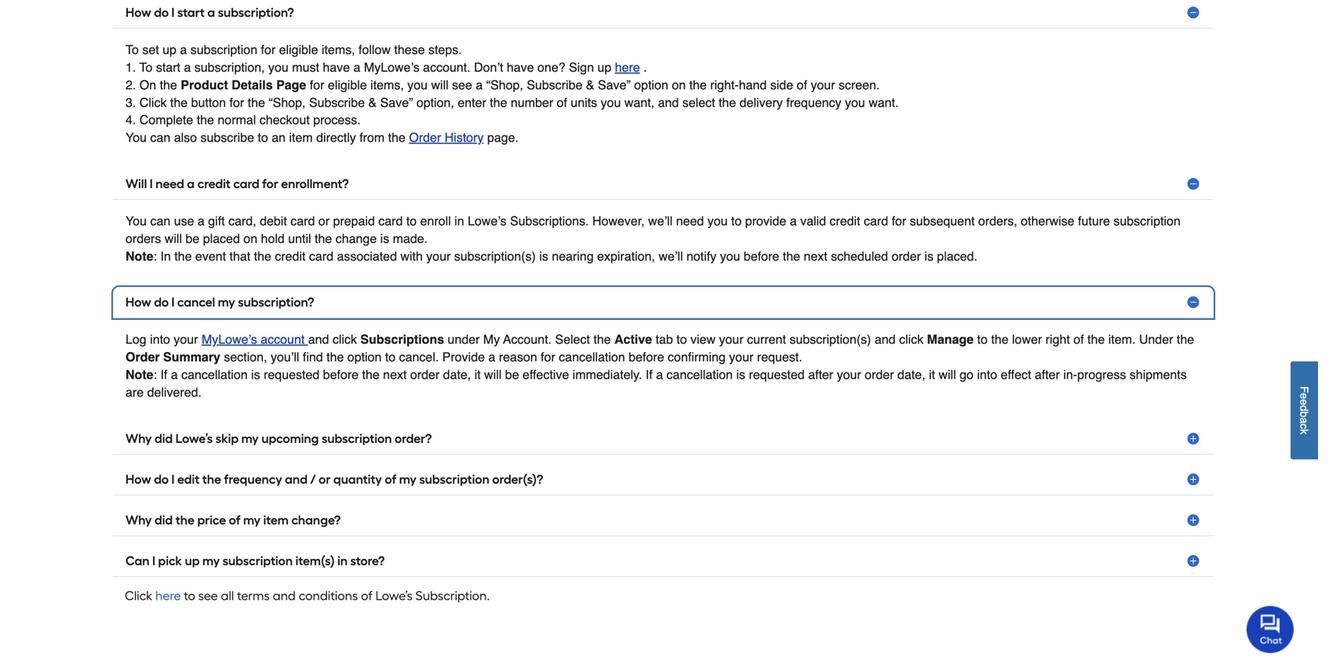 Task type: describe. For each thing, give the bounding box(es) containing it.
account
[[261, 332, 305, 347]]

you right units
[[601, 95, 621, 110]]

or for prepaid
[[318, 214, 330, 228]]

0 horizontal spatial see
[[198, 589, 218, 604]]

1 if from the left
[[160, 368, 167, 382]]

1 vertical spatial save"
[[380, 95, 413, 110]]

0 horizontal spatial here
[[155, 589, 181, 604]]

a inside 'button'
[[207, 5, 215, 20]]

the down provide
[[783, 249, 800, 263]]

2 horizontal spatial credit
[[830, 214, 860, 228]]

0 vertical spatial items,
[[322, 42, 355, 57]]

0 vertical spatial "shop,
[[486, 78, 523, 92]]

with
[[401, 249, 423, 263]]

you'll
[[271, 350, 299, 365]]

of right quantity
[[385, 472, 396, 487]]

how for how do i cancel my subscription?
[[126, 295, 151, 310]]

the down the "details"
[[248, 95, 265, 110]]

1 vertical spatial to
[[139, 60, 153, 75]]

for up normal
[[230, 95, 244, 110]]

for inside button
[[262, 177, 278, 191]]

details
[[232, 78, 273, 92]]

a up use
[[187, 177, 195, 191]]

why for why did the price of my item change?
[[126, 513, 152, 528]]

subscription,
[[194, 60, 265, 75]]

my
[[483, 332, 500, 347]]

quantity
[[333, 472, 382, 487]]

price
[[197, 513, 226, 528]]

set
[[142, 42, 159, 57]]

log
[[126, 332, 146, 347]]

and inside button
[[285, 472, 308, 487]]

associated
[[337, 249, 397, 263]]

you down screen.
[[845, 95, 865, 110]]

how do i cancel my subscription?
[[126, 295, 314, 310]]

1 vertical spatial click
[[125, 589, 152, 604]]

2 requested from the left
[[749, 368, 805, 382]]

change
[[336, 231, 377, 246]]

and up find
[[308, 332, 329, 347]]

store?
[[350, 554, 385, 569]]

a inside log into your mylowe's account and click subscriptions under my account. select the active tab to view your current subscription(s) and click manage to the lower right of the item. under the order summary section, you'll find the option to cancel. provide a reason for cancellation before confirming your request.
[[488, 350, 495, 365]]

the up select
[[689, 78, 707, 92]]

enrollment?
[[281, 177, 349, 191]]

enroll
[[420, 214, 451, 228]]

to right manage on the right of the page
[[977, 332, 988, 347]]

my for subscription?
[[218, 295, 235, 310]]

0 horizontal spatial &
[[368, 95, 377, 110]]

the right find
[[327, 350, 344, 365]]

k
[[1298, 430, 1311, 435]]

order history link
[[409, 130, 484, 145]]

in inside button
[[338, 554, 348, 569]]

note inside you can use a gift card, debit card or prepaid card to enroll in lowe's subscriptions. however, we'll need you to provide a valid credit card for subsequent orders, otherwise future subscription orders will be placed on hold until the change is made. note : in the event that the credit card associated with your subscription(s) is nearing expiration, we'll notify you before the next scheduled order is placed.
[[126, 249, 153, 263]]

and right terms
[[273, 589, 296, 604]]

your inside you can use a gift card, debit card or prepaid card to enroll in lowe's subscriptions. however, we'll need you to provide a valid credit card for subsequent orders, otherwise future subscription orders will be placed on hold until the change is made. note : in the event that the credit card associated with your subscription(s) is nearing expiration, we'll notify you before the next scheduled order is placed.
[[426, 249, 451, 263]]

button
[[191, 95, 226, 110]]

subscription(s) inside log into your mylowe's account and click subscriptions under my account. select the active tab to view your current subscription(s) and click manage to the lower right of the item. under the order summary section, you'll find the option to cancel. provide a reason for cancellation before confirming your request.
[[790, 332, 871, 347]]

mylowe's inside to set up a subscription for eligible items, follow these steps. 1. to start a subscription, you must have a mylowe's account. don't have one? sign up here . 2. on the product details page for eligible items, you will see a "shop, subscribe & save" option on the right-hand side of your screen. 3. click the button for the "shop, subscribe & save" option, enter the number of units you want, and select the delivery frequency you want. 4. complete the normal checkout process. you can also subscribe to an item directly from the order history page.
[[364, 60, 420, 75]]

the right select
[[594, 332, 611, 347]]

of right side
[[797, 78, 807, 92]]

click inside to set up a subscription for eligible items, follow these steps. 1. to start a subscription, you must have a mylowe's account. don't have one? sign up here . 2. on the product details page for eligible items, you will see a "shop, subscribe & save" option on the right-hand side of your screen. 3. click the button for the "shop, subscribe & save" option, enter the number of units you want, and select the delivery frequency you want. 4. complete the normal checkout process. you can also subscribe to an item directly from the order history page.
[[140, 95, 167, 110]]

provide
[[745, 214, 786, 228]]

2 horizontal spatial cancellation
[[667, 368, 733, 382]]

in-
[[1064, 368, 1077, 382]]

here link for .
[[615, 60, 640, 75]]

a up delivered.
[[171, 368, 178, 382]]

the left "item."
[[1088, 332, 1105, 347]]

order(s)?
[[492, 472, 543, 487]]

use
[[174, 214, 194, 228]]

select
[[682, 95, 715, 110]]

subscription down 'order?' at the bottom left of the page
[[419, 472, 490, 487]]

next inside you can use a gift card, debit card or prepaid card to enroll in lowe's subscriptions. however, we'll need you to provide a valid credit card for subsequent orders, otherwise future subscription orders will be placed on hold until the change is made. note : in the event that the credit card associated with your subscription(s) is nearing expiration, we'll notify you before the next scheduled order is placed.
[[804, 249, 828, 263]]

skip
[[216, 431, 239, 446]]

request.
[[757, 350, 802, 365]]

manage
[[927, 332, 974, 347]]

a right set
[[180, 42, 187, 57]]

event
[[195, 249, 226, 263]]

will i need a credit card for enrollment?
[[126, 177, 349, 191]]

2 click from the left
[[899, 332, 924, 347]]

1 e from the top
[[1298, 393, 1311, 400]]

card inside button
[[233, 177, 259, 191]]

2 vertical spatial lowe's
[[376, 589, 413, 604]]

on
[[140, 78, 156, 92]]

up inside button
[[185, 554, 200, 569]]

minus filled image for will i need a credit card for enrollment?
[[1186, 176, 1201, 192]]

how do i start a subscription?
[[126, 5, 294, 20]]

for inside log into your mylowe's account and click subscriptions under my account. select the active tab to view your current subscription(s) and click manage to the lower right of the item. under the order summary section, you'll find the option to cancel. provide a reason for cancellation before confirming your request.
[[541, 350, 555, 365]]

conditions
[[299, 589, 358, 604]]

d
[[1298, 406, 1311, 412]]

click here to see all terms and conditions of lowe's subscription.
[[125, 589, 490, 604]]

right-
[[710, 78, 739, 92]]

: inside you can use a gift card, debit card or prepaid card to enroll in lowe's subscriptions. however, we'll need you to provide a valid credit card for subsequent orders, otherwise future subscription orders will be placed on hold until the change is made. note : in the event that the credit card associated with your subscription(s) is nearing expiration, we'll notify you before the next scheduled order is placed.
[[153, 249, 157, 263]]

0 vertical spatial save"
[[598, 78, 631, 92]]

.
[[644, 60, 647, 75]]

the right "under"
[[1177, 332, 1194, 347]]

card up the scheduled on the right top
[[864, 214, 888, 228]]

hand
[[739, 78, 767, 92]]

however,
[[592, 214, 645, 228]]

before inside log into your mylowe's account and click subscriptions under my account. select the active tab to view your current subscription(s) and click manage to the lower right of the item. under the order summary section, you'll find the option to cancel. provide a reason for cancellation before confirming your request.
[[629, 350, 664, 365]]

the right until
[[315, 231, 332, 246]]

before inside you can use a gift card, debit card or prepaid card to enroll in lowe's subscriptions. however, we'll need you to provide a valid credit card for subsequent orders, otherwise future subscription orders will be placed on hold until the change is made. note : in the event that the credit card associated with your subscription(s) is nearing expiration, we'll notify you before the next scheduled order is placed.
[[744, 249, 779, 263]]

1 have from the left
[[323, 60, 350, 75]]

do for start
[[154, 5, 169, 20]]

the down hold
[[254, 249, 271, 263]]

2 have from the left
[[507, 60, 534, 75]]

effect
[[1001, 368, 1031, 382]]

to left provide
[[731, 214, 742, 228]]

frequency inside button
[[224, 472, 282, 487]]

these
[[394, 42, 425, 57]]

why did the price of my item change? button
[[113, 505, 1214, 537]]

start inside 'button'
[[177, 5, 205, 20]]

into inside : if a cancellation is requested before the next order date, it will be effective immediately. if a cancellation is requested after your order date, it will go into effect after in-progress shipments are delivered.
[[977, 368, 997, 382]]

card up until
[[291, 214, 315, 228]]

1 it from the left
[[474, 368, 481, 382]]

for down must
[[310, 78, 324, 92]]

1 click from the left
[[333, 332, 357, 347]]

the right enter
[[490, 95, 507, 110]]

of right price
[[229, 513, 241, 528]]

product
[[181, 78, 228, 92]]

to inside to set up a subscription for eligible items, follow these steps. 1. to start a subscription, you must have a mylowe's account. don't have one? sign up here . 2. on the product details page for eligible items, you will see a "shop, subscribe & save" option on the right-hand side of your screen. 3. click the button for the "shop, subscribe & save" option, enter the number of units you want, and select the delivery frequency you want. 4. complete the normal checkout process. you can also subscribe to an item directly from the order history page.
[[258, 130, 268, 145]]

subscriptions.
[[510, 214, 589, 228]]

card,
[[228, 214, 256, 228]]

of down store?
[[361, 589, 373, 604]]

future
[[1078, 214, 1110, 228]]

to down the "subscriptions"
[[385, 350, 396, 365]]

your inside : if a cancellation is requested before the next order date, it will be effective immediately. if a cancellation is requested after your order date, it will go into effect after in-progress shipments are delivered.
[[837, 368, 861, 382]]

delivered.
[[147, 385, 202, 400]]

how do i edit the frequency and / or quantity of my subscription order(s)?
[[126, 472, 543, 487]]

or for quantity
[[319, 472, 331, 487]]

summary
[[163, 350, 220, 365]]

cancellation inside log into your mylowe's account and click subscriptions under my account. select the active tab to view your current subscription(s) and click manage to the lower right of the item. under the order summary section, you'll find the option to cancel. provide a reason for cancellation before confirming your request.
[[559, 350, 625, 365]]

plus filled image
[[1186, 553, 1201, 569]]

the right edit
[[202, 472, 221, 487]]

hold
[[261, 231, 285, 246]]

a up product
[[184, 60, 191, 75]]

lowe's inside you can use a gift card, debit card or prepaid card to enroll in lowe's subscriptions. however, we'll need you to provide a valid credit card for subsequent orders, otherwise future subscription orders will be placed on hold until the change is made. note : in the event that the credit card associated with your subscription(s) is nearing expiration, we'll notify you before the next scheduled order is placed.
[[468, 214, 507, 228]]

my down 'order?' at the bottom left of the page
[[399, 472, 417, 487]]

subsequent
[[910, 214, 975, 228]]

1 requested from the left
[[264, 368, 320, 382]]

expiration,
[[597, 249, 655, 263]]

the up complete
[[170, 95, 188, 110]]

don't
[[474, 60, 503, 75]]

be inside you can use a gift card, debit card or prepaid card to enroll in lowe's subscriptions. however, we'll need you to provide a valid credit card for subsequent orders, otherwise future subscription orders will be placed on hold until the change is made. note : in the event that the credit card associated with your subscription(s) is nearing expiration, we'll notify you before the next scheduled order is placed.
[[186, 231, 200, 246]]

the inside : if a cancellation is requested before the next order date, it will be effective immediately. if a cancellation is requested after your order date, it will go into effect after in-progress shipments are delivered.
[[362, 368, 380, 382]]

2 note from the top
[[126, 368, 153, 382]]

a up k
[[1298, 418, 1311, 424]]

directly
[[316, 130, 356, 145]]

frequency inside to set up a subscription for eligible items, follow these steps. 1. to start a subscription, you must have a mylowe's account. don't have one? sign up here . 2. on the product details page for eligible items, you will see a "shop, subscribe & save" option on the right-hand side of your screen. 3. click the button for the "shop, subscribe & save" option, enter the number of units you want, and select the delivery frequency you want. 4. complete the normal checkout process. you can also subscribe to an item directly from the order history page.
[[786, 95, 842, 110]]

orders
[[126, 231, 161, 246]]

can inside to set up a subscription for eligible items, follow these steps. 1. to start a subscription, you must have a mylowe's account. don't have one? sign up here . 2. on the product details page for eligible items, you will see a "shop, subscribe & save" option on the right-hand side of your screen. 3. click the button for the "shop, subscribe & save" option, enter the number of units you want, and select the delivery frequency you want. 4. complete the normal checkout process. you can also subscribe to an item directly from the order history page.
[[150, 130, 170, 145]]

1 after from the left
[[808, 368, 833, 382]]

change?
[[291, 513, 341, 528]]

0 horizontal spatial eligible
[[279, 42, 318, 57]]

1.
[[126, 60, 136, 75]]

terms
[[237, 589, 270, 604]]

here link for to see all terms and conditions of lowe's subscription.
[[152, 587, 184, 606]]

how do i start a subscription? button
[[113, 0, 1214, 29]]

you can use a gift card, debit card or prepaid card to enroll in lowe's subscriptions. however, we'll need you to provide a valid credit card for subsequent orders, otherwise future subscription orders will be placed on hold until the change is made. note : in the event that the credit card associated with your subscription(s) is nearing expiration, we'll notify you before the next scheduled order is placed.
[[126, 214, 1181, 263]]

view
[[691, 332, 716, 347]]

how for how do i start a subscription?
[[126, 5, 151, 20]]

follow
[[359, 42, 391, 57]]

subscription inside to set up a subscription for eligible items, follow these steps. 1. to start a subscription, you must have a mylowe's account. don't have one? sign up here . 2. on the product details page for eligible items, you will see a "shop, subscribe & save" option on the right-hand side of your screen. 3. click the button for the "shop, subscribe & save" option, enter the number of units you want, and select the delivery frequency you want. 4. complete the normal checkout process. you can also subscribe to an item directly from the order history page.
[[190, 42, 257, 57]]

the down right-
[[719, 95, 736, 110]]

0 horizontal spatial cancellation
[[181, 368, 248, 382]]

cancel
[[177, 295, 215, 310]]

account.
[[503, 332, 552, 347]]

to up the made.
[[406, 214, 417, 228]]

will inside to set up a subscription for eligible items, follow these steps. 1. to start a subscription, you must have a mylowe's account. don't have one? sign up here . 2. on the product details page for eligible items, you will see a "shop, subscribe & save" option on the right-hand side of your screen. 3. click the button for the "shop, subscribe & save" option, enter the number of units you want, and select the delivery frequency you want. 4. complete the normal checkout process. you can also subscribe to an item directly from the order history page.
[[431, 78, 449, 92]]

from
[[360, 130, 385, 145]]

do for edit
[[154, 472, 169, 487]]

option inside log into your mylowe's account and click subscriptions under my account. select the active tab to view your current subscription(s) and click manage to the lower right of the item. under the order summary section, you'll find the option to cancel. provide a reason for cancellation before confirming your request.
[[347, 350, 382, 365]]

did for lowe's
[[155, 431, 173, 446]]

the down button
[[197, 113, 214, 127]]

also
[[174, 130, 197, 145]]

want,
[[625, 95, 655, 110]]

a left valid
[[790, 214, 797, 228]]

need inside you can use a gift card, debit card or prepaid card to enroll in lowe's subscriptions. however, we'll need you to provide a valid credit card for subsequent orders, otherwise future subscription orders will be placed on hold until the change is made. note : in the event that the credit card associated with your subscription(s) is nearing expiration, we'll notify you before the next scheduled order is placed.
[[676, 214, 704, 228]]

2 it from the left
[[929, 368, 935, 382]]

my for upcoming
[[241, 431, 259, 446]]

before inside : if a cancellation is requested before the next order date, it will be effective immediately. if a cancellation is requested after your order date, it will go into effect after in-progress shipments are delivered.
[[323, 368, 359, 382]]

nearing
[[552, 249, 594, 263]]

subscription? for how do i start a subscription?
[[218, 5, 294, 20]]

be inside : if a cancellation is requested before the next order date, it will be effective immediately. if a cancellation is requested after your order date, it will go into effect after in-progress shipments are delivered.
[[505, 368, 519, 382]]

immediately.
[[573, 368, 642, 382]]

you up option,
[[407, 78, 428, 92]]

shipments
[[1130, 368, 1187, 382]]

provide
[[442, 350, 485, 365]]

under
[[448, 332, 480, 347]]

normal
[[218, 113, 256, 127]]

you up notify
[[708, 214, 728, 228]]

1 vertical spatial items,
[[370, 78, 404, 92]]

complete
[[140, 113, 193, 127]]

plus filled image for why did the price of my item change?
[[1186, 513, 1201, 528]]

orders,
[[978, 214, 1017, 228]]

checkout
[[260, 113, 310, 127]]

plus filled image for how do i edit the frequency and / or quantity of my subscription order(s)?
[[1186, 472, 1201, 488]]

on inside to set up a subscription for eligible items, follow these steps. 1. to start a subscription, you must have a mylowe's account. don't have one? sign up here . 2. on the product details page for eligible items, you will see a "shop, subscribe & save" option on the right-hand side of your screen. 3. click the button for the "shop, subscribe & save" option, enter the number of units you want, and select the delivery frequency you want. 4. complete the normal checkout process. you can also subscribe to an item directly from the order history page.
[[672, 78, 686, 92]]

my for subscription
[[202, 554, 220, 569]]

f
[[1298, 387, 1311, 393]]

into inside log into your mylowe's account and click subscriptions under my account. select the active tab to view your current subscription(s) and click manage to the lower right of the item. under the order summary section, you'll find the option to cancel. provide a reason for cancellation before confirming your request.
[[150, 332, 170, 347]]

1 date, from the left
[[443, 368, 471, 382]]

subscriptions
[[361, 332, 444, 347]]

in
[[160, 249, 171, 263]]

the left "lower"
[[991, 332, 1009, 347]]



Task type: vqa. For each thing, say whether or not it's contained in the screenshot.
may
no



Task type: locate. For each thing, give the bounding box(es) containing it.
0 horizontal spatial subscription(s)
[[454, 249, 536, 263]]

need inside will i need a credit card for enrollment? button
[[156, 177, 184, 191]]

item(s)
[[296, 554, 335, 569]]

date,
[[443, 368, 471, 382], [898, 368, 926, 382]]

must
[[292, 60, 319, 75]]

plus filled image for why did lowe's skip my upcoming subscription order?
[[1186, 431, 1201, 447]]

save"
[[598, 78, 631, 92], [380, 95, 413, 110]]

2 do from the top
[[154, 295, 169, 310]]

you inside to set up a subscription for eligible items, follow these steps. 1. to start a subscription, you must have a mylowe's account. don't have one? sign up here . 2. on the product details page for eligible items, you will see a "shop, subscribe & save" option on the right-hand side of your screen. 3. click the button for the "shop, subscribe & save" option, enter the number of units you want, and select the delivery frequency you want. 4. complete the normal checkout process. you can also subscribe to an item directly from the order history page.
[[126, 130, 147, 145]]

plus filled image inside why did lowe's skip my upcoming subscription order? button
[[1186, 431, 1201, 447]]

why down are
[[126, 431, 152, 446]]

lowe's inside button
[[176, 431, 213, 446]]

:
[[153, 249, 157, 263], [153, 368, 157, 382]]

0 horizontal spatial option
[[347, 350, 382, 365]]

is
[[380, 231, 389, 246], [539, 249, 548, 263], [925, 249, 934, 263], [251, 368, 260, 382], [736, 368, 745, 382]]

why did the price of my item change?
[[126, 513, 341, 528]]

3 plus filled image from the top
[[1186, 513, 1201, 528]]

1 vertical spatial subscription?
[[238, 295, 314, 310]]

item right an
[[289, 130, 313, 145]]

do left edit
[[154, 472, 169, 487]]

subscription.
[[416, 589, 490, 604]]

3 minus filled image from the top
[[1186, 295, 1201, 310]]

a left gift on the top
[[198, 214, 205, 228]]

edit
[[177, 472, 200, 487]]

1 vertical spatial in
[[338, 554, 348, 569]]

2 date, from the left
[[898, 368, 926, 382]]

0 vertical spatial &
[[586, 78, 594, 92]]

credit inside button
[[197, 177, 231, 191]]

order down option,
[[409, 130, 441, 145]]

0 vertical spatial up
[[163, 42, 177, 57]]

1 vertical spatial see
[[198, 589, 218, 604]]

lowe's right enroll
[[468, 214, 507, 228]]

lower
[[1012, 332, 1042, 347]]

0 horizontal spatial "shop,
[[269, 95, 306, 110]]

requested
[[264, 368, 320, 382], [749, 368, 805, 382]]

subscription(s) down subscriptions.
[[454, 249, 536, 263]]

1 vertical spatial :
[[153, 368, 157, 382]]

the
[[160, 78, 177, 92], [689, 78, 707, 92], [170, 95, 188, 110], [248, 95, 265, 110], [490, 95, 507, 110], [719, 95, 736, 110], [197, 113, 214, 127], [388, 130, 406, 145], [315, 231, 332, 246], [174, 249, 192, 263], [254, 249, 271, 263], [783, 249, 800, 263], [594, 332, 611, 347], [991, 332, 1009, 347], [1088, 332, 1105, 347], [1177, 332, 1194, 347], [327, 350, 344, 365], [362, 368, 380, 382], [202, 472, 221, 487], [176, 513, 195, 528]]

for up effective
[[541, 350, 555, 365]]

1 vertical spatial why
[[126, 513, 152, 528]]

are
[[126, 385, 144, 400]]

0 vertical spatial order
[[409, 130, 441, 145]]

2 did from the top
[[155, 513, 173, 528]]

1 vertical spatial subscription(s)
[[790, 332, 871, 347]]

1 vertical spatial subscribe
[[309, 95, 365, 110]]

plus filled image
[[1186, 431, 1201, 447], [1186, 472, 1201, 488], [1186, 513, 1201, 528]]

chat invite button image
[[1247, 606, 1295, 654]]

and left manage on the right of the page
[[875, 332, 896, 347]]

my
[[218, 295, 235, 310], [241, 431, 259, 446], [399, 472, 417, 487], [243, 513, 261, 528], [202, 554, 220, 569]]

2 can from the top
[[150, 214, 170, 228]]

cancellation down confirming
[[667, 368, 733, 382]]

item.
[[1109, 332, 1136, 347]]

for
[[261, 42, 276, 57], [310, 78, 324, 92], [230, 95, 244, 110], [262, 177, 278, 191], [892, 214, 907, 228], [541, 350, 555, 365]]

right
[[1046, 332, 1070, 347]]

credit
[[197, 177, 231, 191], [830, 214, 860, 228], [275, 249, 306, 263]]

0 vertical spatial next
[[804, 249, 828, 263]]

1 vertical spatial &
[[368, 95, 377, 110]]

1 minus filled image from the top
[[1186, 5, 1201, 20]]

0 vertical spatial to
[[126, 42, 139, 57]]

on inside you can use a gift card, debit card or prepaid card to enroll in lowe's subscriptions. however, we'll need you to provide a valid credit card for subsequent orders, otherwise future subscription orders will be placed on hold until the change is made. note : in the event that the credit card associated with your subscription(s) is nearing expiration, we'll notify you before the next scheduled order is placed.
[[243, 231, 257, 246]]

placed.
[[937, 249, 978, 263]]

item left change?
[[263, 513, 289, 528]]

we'll down will i need a credit card for enrollment? button
[[648, 214, 673, 228]]

0 vertical spatial before
[[744, 249, 779, 263]]

2 how from the top
[[126, 295, 151, 310]]

can down complete
[[150, 130, 170, 145]]

how for how do i edit the frequency and / or quantity of my subscription order(s)?
[[126, 472, 151, 487]]

before
[[744, 249, 779, 263], [629, 350, 664, 365], [323, 368, 359, 382]]

1 did from the top
[[155, 431, 173, 446]]

have left one?
[[507, 60, 534, 75]]

pick
[[158, 554, 182, 569]]

2 you from the top
[[126, 214, 147, 228]]

2 vertical spatial plus filled image
[[1186, 513, 1201, 528]]

0 horizontal spatial items,
[[322, 42, 355, 57]]

2 if from the left
[[646, 368, 653, 382]]

0 horizontal spatial have
[[323, 60, 350, 75]]

made.
[[393, 231, 428, 246]]

reason
[[499, 350, 537, 365]]

1 horizontal spatial requested
[[749, 368, 805, 382]]

1 vertical spatial order
[[126, 350, 160, 365]]

note
[[126, 249, 153, 263], [126, 368, 153, 382]]

the right on
[[160, 78, 177, 92]]

my right cancel
[[218, 295, 235, 310]]

1 vertical spatial eligible
[[328, 78, 367, 92]]

how inside button
[[126, 472, 151, 487]]

cancellation down summary in the left bottom of the page
[[181, 368, 248, 382]]

screen.
[[839, 78, 880, 92]]

do inside how do i cancel my subscription? button
[[154, 295, 169, 310]]

a up enter
[[476, 78, 483, 92]]

subscribe
[[527, 78, 583, 92], [309, 95, 365, 110]]

0 horizontal spatial click
[[333, 332, 357, 347]]

into right log
[[150, 332, 170, 347]]

minus filled image inside how do i start a subscription? 'button'
[[1186, 5, 1201, 20]]

the right in
[[174, 249, 192, 263]]

side
[[770, 78, 793, 92]]

1 horizontal spatial lowe's
[[376, 589, 413, 604]]

did inside why did lowe's skip my upcoming subscription order? button
[[155, 431, 173, 446]]

i inside button
[[171, 295, 175, 310]]

0 horizontal spatial after
[[808, 368, 833, 382]]

tab
[[656, 332, 673, 347]]

order inside you can use a gift card, debit card or prepaid card to enroll in lowe's subscriptions. however, we'll need you to provide a valid credit card for subsequent orders, otherwise future subscription orders will be placed on hold until the change is made. note : in the event that the credit card associated with your subscription(s) is nearing expiration, we'll notify you before the next scheduled order is placed.
[[892, 249, 921, 263]]

will up in
[[165, 231, 182, 246]]

the down the "subscriptions"
[[362, 368, 380, 382]]

minus filled image inside will i need a credit card for enrollment? button
[[1186, 176, 1201, 192]]

active
[[615, 332, 652, 347]]

or left the prepaid
[[318, 214, 330, 228]]

plus filled image inside the how do i edit the frequency and / or quantity of my subscription order(s)? button
[[1186, 472, 1201, 488]]

1 horizontal spatial subscription(s)
[[790, 332, 871, 347]]

0 vertical spatial mylowe's
[[364, 60, 420, 75]]

how left edit
[[126, 472, 151, 487]]

1 horizontal spatial frequency
[[786, 95, 842, 110]]

2 vertical spatial credit
[[275, 249, 306, 263]]

a down log into your mylowe's account and click subscriptions under my account. select the active tab to view your current subscription(s) and click manage to the lower right of the item. under the order summary section, you'll find the option to cancel. provide a reason for cancellation before confirming your request.
[[656, 368, 663, 382]]

0 vertical spatial subscription?
[[218, 5, 294, 20]]

item inside button
[[263, 513, 289, 528]]

here inside to set up a subscription for eligible items, follow these steps. 1. to start a subscription, you must have a mylowe's account. don't have one? sign up here . 2. on the product details page for eligible items, you will see a "shop, subscribe & save" option on the right-hand side of your screen. 3. click the button for the "shop, subscribe & save" option, enter the number of units you want, and select the delivery frequency you want. 4. complete the normal checkout process. you can also subscribe to an item directly from the order history page.
[[615, 60, 640, 75]]

1 horizontal spatial subscribe
[[527, 78, 583, 92]]

3.
[[126, 95, 136, 110]]

of inside log into your mylowe's account and click subscriptions under my account. select the active tab to view your current subscription(s) and click manage to the lower right of the item. under the order summary section, you'll find the option to cancel. provide a reason for cancellation before confirming your request.
[[1074, 332, 1084, 347]]

i inside 'button'
[[171, 5, 175, 20]]

order inside log into your mylowe's account and click subscriptions under my account. select the active tab to view your current subscription(s) and click manage to the lower right of the item. under the order summary section, you'll find the option to cancel. provide a reason for cancellation before confirming your request.
[[126, 350, 160, 365]]

one?
[[538, 60, 565, 75]]

mylowe's account link
[[202, 332, 308, 347]]

minus filled image for how do i cancel my subscription?
[[1186, 295, 1201, 310]]

0 horizontal spatial requested
[[264, 368, 320, 382]]

option down the .
[[634, 78, 668, 92]]

account.
[[423, 60, 471, 75]]

1 horizontal spatial credit
[[275, 249, 306, 263]]

did inside why did the price of my item change? button
[[155, 513, 173, 528]]

the left price
[[176, 513, 195, 528]]

requested down 'you'll'
[[264, 368, 320, 382]]

1 vertical spatial up
[[598, 60, 612, 75]]

0 horizontal spatial lowe's
[[176, 431, 213, 446]]

how inside 'button'
[[126, 5, 151, 20]]

you
[[126, 130, 147, 145], [126, 214, 147, 228]]

1 vertical spatial credit
[[830, 214, 860, 228]]

3 how from the top
[[126, 472, 151, 487]]

you down 4.
[[126, 130, 147, 145]]

1 note from the top
[[126, 249, 153, 263]]

0 vertical spatial in
[[455, 214, 464, 228]]

after
[[808, 368, 833, 382], [1035, 368, 1060, 382]]

minus filled image for how do i start a subscription?
[[1186, 5, 1201, 20]]

can
[[150, 130, 170, 145], [150, 214, 170, 228]]

have
[[323, 60, 350, 75], [507, 60, 534, 75]]

order?
[[395, 431, 432, 446]]

2.
[[126, 78, 136, 92]]

and
[[658, 95, 679, 110], [308, 332, 329, 347], [875, 332, 896, 347], [285, 472, 308, 487], [273, 589, 296, 604]]

my inside button
[[218, 295, 235, 310]]

1 vertical spatial note
[[126, 368, 153, 382]]

until
[[288, 231, 311, 246]]

can
[[126, 554, 150, 569]]

here
[[615, 60, 640, 75], [155, 589, 181, 604]]

on
[[672, 78, 686, 92], [243, 231, 257, 246]]

have right must
[[323, 60, 350, 75]]

: inside : if a cancellation is requested before the next order date, it will be effective immediately. if a cancellation is requested after your order date, it will go into effect after in-progress shipments are delivered.
[[153, 368, 157, 382]]

up right set
[[163, 42, 177, 57]]

0 vertical spatial note
[[126, 249, 153, 263]]

eligible
[[279, 42, 318, 57], [328, 78, 367, 92]]

subscription up quantity
[[322, 431, 392, 446]]

can inside you can use a gift card, debit card or prepaid card to enroll in lowe's subscriptions. however, we'll need you to provide a valid credit card for subsequent orders, otherwise future subscription orders will be placed on hold until the change is made. note : in the event that the credit card associated with your subscription(s) is nearing expiration, we'll notify you before the next scheduled order is placed.
[[150, 214, 170, 228]]

find
[[303, 350, 323, 365]]

0 vertical spatial how
[[126, 5, 151, 20]]

subscription? for how do i cancel my subscription?
[[238, 295, 314, 310]]

2 minus filled image from the top
[[1186, 176, 1201, 192]]

subscribe down one?
[[527, 78, 583, 92]]

notify
[[687, 249, 717, 263]]

1 vertical spatial on
[[243, 231, 257, 246]]

card down until
[[309, 249, 334, 263]]

my right price
[[243, 513, 261, 528]]

will
[[126, 177, 147, 191]]

1 horizontal spatial here
[[615, 60, 640, 75]]

1 horizontal spatial before
[[629, 350, 664, 365]]

to
[[126, 42, 139, 57], [139, 60, 153, 75]]

4.
[[126, 113, 136, 127]]

0 vertical spatial item
[[289, 130, 313, 145]]

how up set
[[126, 5, 151, 20]]

1 why from the top
[[126, 431, 152, 446]]

2 e from the top
[[1298, 400, 1311, 406]]

if down log into your mylowe's account and click subscriptions under my account. select the active tab to view your current subscription(s) and click manage to the lower right of the item. under the order summary section, you'll find the option to cancel. provide a reason for cancellation before confirming your request.
[[646, 368, 653, 382]]

process.
[[313, 113, 361, 127]]

otherwise
[[1021, 214, 1075, 228]]

e
[[1298, 393, 1311, 400], [1298, 400, 1311, 406]]

into
[[150, 332, 170, 347], [977, 368, 997, 382]]

sign
[[569, 60, 594, 75]]

start inside to set up a subscription for eligible items, follow these steps. 1. to start a subscription, you must have a mylowe's account. don't have one? sign up here . 2. on the product details page for eligible items, you will see a "shop, subscribe & save" option on the right-hand side of your screen. 3. click the button for the "shop, subscribe & save" option, enter the number of units you want, and select the delivery frequency you want. 4. complete the normal checkout process. you can also subscribe to an item directly from the order history page.
[[156, 60, 180, 75]]

minus filled image
[[1186, 5, 1201, 20], [1186, 176, 1201, 192], [1186, 295, 1201, 310]]

items,
[[322, 42, 355, 57], [370, 78, 404, 92]]

subscription(s) inside you can use a gift card, debit card or prepaid card to enroll in lowe's subscriptions. however, we'll need you to provide a valid credit card for subsequent orders, otherwise future subscription orders will be placed on hold until the change is made. note : in the event that the credit card associated with your subscription(s) is nearing expiration, we'll notify you before the next scheduled order is placed.
[[454, 249, 536, 263]]

0 vertical spatial subscribe
[[527, 78, 583, 92]]

did for the
[[155, 513, 173, 528]]

in inside you can use a gift card, debit card or prepaid card to enroll in lowe's subscriptions. however, we'll need you to provide a valid credit card for subsequent orders, otherwise future subscription orders will be placed on hold until the change is made. note : in the event that the credit card associated with your subscription(s) is nearing expiration, we'll notify you before the next scheduled order is placed.
[[455, 214, 464, 228]]

for inside you can use a gift card, debit card or prepaid card to enroll in lowe's subscriptions. however, we'll need you to provide a valid credit card for subsequent orders, otherwise future subscription orders will be placed on hold until the change is made. note : in the event that the credit card associated with your subscription(s) is nearing expiration, we'll notify you before the next scheduled order is placed.
[[892, 214, 907, 228]]

0 vertical spatial into
[[150, 332, 170, 347]]

card up the made.
[[378, 214, 403, 228]]

next down cancel.
[[383, 368, 407, 382]]

option inside to set up a subscription for eligible items, follow these steps. 1. to start a subscription, you must have a mylowe's account. don't have one? sign up here . 2. on the product details page for eligible items, you will see a "shop, subscribe & save" option on the right-hand side of your screen. 3. click the button for the "shop, subscribe & save" option, enter the number of units you want, and select the delivery frequency you want. 4. complete the normal checkout process. you can also subscribe to an item directly from the order history page.
[[634, 78, 668, 92]]

credit down until
[[275, 249, 306, 263]]

units
[[571, 95, 597, 110]]

credit right valid
[[830, 214, 860, 228]]

0 vertical spatial minus filled image
[[1186, 5, 1201, 20]]

plus filled image inside why did the price of my item change? button
[[1186, 513, 1201, 528]]

1 horizontal spatial on
[[672, 78, 686, 92]]

1 vertical spatial item
[[263, 513, 289, 528]]

of left units
[[557, 95, 567, 110]]

1 vertical spatial we'll
[[659, 249, 683, 263]]

next down valid
[[804, 249, 828, 263]]

need up notify
[[676, 214, 704, 228]]

to left all
[[184, 589, 195, 604]]

do left cancel
[[154, 295, 169, 310]]

1 horizontal spatial up
[[185, 554, 200, 569]]

& up units
[[586, 78, 594, 92]]

1 vertical spatial next
[[383, 368, 407, 382]]

do inside how do i start a subscription? 'button'
[[154, 5, 169, 20]]

start down set
[[156, 60, 180, 75]]

why did lowe's skip my upcoming subscription order?
[[126, 431, 432, 446]]

1 horizontal spatial be
[[505, 368, 519, 382]]

will down reason
[[484, 368, 502, 382]]

under
[[1139, 332, 1173, 347]]

will left go
[[939, 368, 956, 382]]

b
[[1298, 412, 1311, 418]]

0 horizontal spatial into
[[150, 332, 170, 347]]

the right from
[[388, 130, 406, 145]]

i for cancel
[[171, 295, 175, 310]]

into right go
[[977, 368, 997, 382]]

1 do from the top
[[154, 5, 169, 20]]

i for start
[[171, 5, 175, 20]]

0 vertical spatial here link
[[615, 60, 640, 75]]

subscription up terms
[[223, 554, 293, 569]]

1 vertical spatial lowe's
[[176, 431, 213, 446]]

1 vertical spatial option
[[347, 350, 382, 365]]

0 horizontal spatial in
[[338, 554, 348, 569]]

subscribe up process.
[[309, 95, 365, 110]]

mylowe's up section,
[[202, 332, 257, 347]]

start
[[177, 5, 205, 20], [156, 60, 180, 75]]

: if a cancellation is requested before the next order date, it will be effective immediately. if a cancellation is requested after your order date, it will go into effect after in-progress shipments are delivered.
[[126, 368, 1187, 400]]

or inside button
[[319, 472, 331, 487]]

0 vertical spatial start
[[177, 5, 205, 20]]

subscription(s) up request.
[[790, 332, 871, 347]]

how do i cancel my subscription? button
[[113, 287, 1214, 319]]

0 vertical spatial or
[[318, 214, 330, 228]]

subscription? inside 'button'
[[218, 5, 294, 20]]

here link down pick
[[152, 587, 184, 606]]

order down log
[[126, 350, 160, 365]]

minus filled image inside how do i cancel my subscription? button
[[1186, 295, 1201, 310]]

0 vertical spatial see
[[452, 78, 472, 92]]

subscription inside you can use a gift card, debit card or prepaid card to enroll in lowe's subscriptions. however, we'll need you to provide a valid credit card for subsequent orders, otherwise future subscription orders will be placed on hold until the change is made. note : in the event that the credit card associated with your subscription(s) is nearing expiration, we'll notify you before the next scheduled order is placed.
[[1114, 214, 1181, 228]]

page
[[276, 78, 306, 92]]

frequency
[[786, 95, 842, 110], [224, 472, 282, 487]]

to
[[258, 130, 268, 145], [406, 214, 417, 228], [731, 214, 742, 228], [677, 332, 687, 347], [977, 332, 988, 347], [385, 350, 396, 365], [184, 589, 195, 604]]

1 you from the top
[[126, 130, 147, 145]]

my down price
[[202, 554, 220, 569]]

section,
[[224, 350, 267, 365]]

do inside the how do i edit the frequency and / or quantity of my subscription order(s)? button
[[154, 472, 169, 487]]

2 vertical spatial do
[[154, 472, 169, 487]]

why for why did lowe's skip my upcoming subscription order?
[[126, 431, 152, 446]]

1 vertical spatial frequency
[[224, 472, 282, 487]]

0 vertical spatial we'll
[[648, 214, 673, 228]]

0 vertical spatial do
[[154, 5, 169, 20]]

to right tab on the bottom of the page
[[677, 332, 687, 347]]

1 horizontal spatial need
[[676, 214, 704, 228]]

subscription? inside button
[[238, 295, 314, 310]]

2 horizontal spatial before
[[744, 249, 779, 263]]

did
[[155, 431, 173, 446], [155, 513, 173, 528]]

prepaid
[[333, 214, 375, 228]]

how inside button
[[126, 295, 151, 310]]

1 horizontal spatial save"
[[598, 78, 631, 92]]

c
[[1298, 424, 1311, 430]]

steps.
[[428, 42, 462, 57]]

you right notify
[[720, 249, 740, 263]]

if
[[160, 368, 167, 382], [646, 368, 653, 382]]

an
[[272, 130, 286, 145]]

2 : from the top
[[153, 368, 157, 382]]

click left the "subscriptions"
[[333, 332, 357, 347]]

go
[[960, 368, 974, 382]]

3 do from the top
[[154, 472, 169, 487]]

for up the "details"
[[261, 42, 276, 57]]

save" left option,
[[380, 95, 413, 110]]

1 vertical spatial here link
[[152, 587, 184, 606]]

2 plus filled image from the top
[[1186, 472, 1201, 488]]

1 horizontal spatial "shop,
[[486, 78, 523, 92]]

0 vertical spatial eligible
[[279, 42, 318, 57]]

1 vertical spatial into
[[977, 368, 997, 382]]

do for cancel
[[154, 295, 169, 310]]

item inside to set up a subscription for eligible items, follow these steps. 1. to start a subscription, you must have a mylowe's account. don't have one? sign up here . 2. on the product details page for eligible items, you will see a "shop, subscribe & save" option on the right-hand side of your screen. 3. click the button for the "shop, subscribe & save" option, enter the number of units you want, and select the delivery frequency you want. 4. complete the normal checkout process. you can also subscribe to an item directly from the order history page.
[[289, 130, 313, 145]]

2 after from the left
[[1035, 368, 1060, 382]]

and inside to set up a subscription for eligible items, follow these steps. 1. to start a subscription, you must have a mylowe's account. don't have one? sign up here . 2. on the product details page for eligible items, you will see a "shop, subscribe & save" option on the right-hand side of your screen. 3. click the button for the "shop, subscribe & save" option, enter the number of units you want, and select the delivery frequency you want. 4. complete the normal checkout process. you can also subscribe to an item directly from the order history page.
[[658, 95, 679, 110]]

0 vertical spatial can
[[150, 130, 170, 145]]

up right sign
[[598, 60, 612, 75]]

option,
[[417, 95, 454, 110]]

debit
[[260, 214, 287, 228]]

: left in
[[153, 249, 157, 263]]

1 vertical spatial "shop,
[[269, 95, 306, 110]]

will inside you can use a gift card, debit card or prepaid card to enroll in lowe's subscriptions. however, we'll need you to provide a valid credit card for subsequent orders, otherwise future subscription orders will be placed on hold until the change is made. note : in the event that the credit card associated with your subscription(s) is nearing expiration, we'll notify you before the next scheduled order is placed.
[[165, 231, 182, 246]]

mylowe's inside log into your mylowe's account and click subscriptions under my account. select the active tab to view your current subscription(s) and click manage to the lower right of the item. under the order summary section, you'll find the option to cancel. provide a reason for cancellation before confirming your request.
[[202, 332, 257, 347]]

subscription right future
[[1114, 214, 1181, 228]]

need right will at left
[[156, 177, 184, 191]]

next inside : if a cancellation is requested before the next order date, it will be effective immediately. if a cancellation is requested after your order date, it will go into effect after in-progress shipments are delivered.
[[383, 368, 407, 382]]

note down orders
[[126, 249, 153, 263]]

want.
[[869, 95, 899, 110]]

1 vertical spatial you
[[126, 214, 147, 228]]

1 horizontal spatial &
[[586, 78, 594, 92]]

credit up gift on the top
[[197, 177, 231, 191]]

0 vertical spatial here
[[615, 60, 640, 75]]

and left / on the left of the page
[[285, 472, 308, 487]]

1 vertical spatial can
[[150, 214, 170, 228]]

or inside you can use a gift card, debit card or prepaid card to enroll in lowe's subscriptions. however, we'll need you to provide a valid credit card for subsequent orders, otherwise future subscription orders will be placed on hold until the change is made. note : in the event that the credit card associated with your subscription(s) is nearing expiration, we'll notify you before the next scheduled order is placed.
[[318, 214, 330, 228]]

& up from
[[368, 95, 377, 110]]

1 plus filled image from the top
[[1186, 431, 1201, 447]]

be down reason
[[505, 368, 519, 382]]

1 horizontal spatial it
[[929, 368, 935, 382]]

0 vertical spatial credit
[[197, 177, 231, 191]]

1 how from the top
[[126, 5, 151, 20]]

0 horizontal spatial subscribe
[[309, 95, 365, 110]]

1 horizontal spatial if
[[646, 368, 653, 382]]

eligible up process.
[[328, 78, 367, 92]]

2 horizontal spatial up
[[598, 60, 612, 75]]

your inside to set up a subscription for eligible items, follow these steps. 1. to start a subscription, you must have a mylowe's account. don't have one? sign up here . 2. on the product details page for eligible items, you will see a "shop, subscribe & save" option on the right-hand side of your screen. 3. click the button for the "shop, subscribe & save" option, enter the number of units you want, and select the delivery frequency you want. 4. complete the normal checkout process. you can also subscribe to an item directly from the order history page.
[[811, 78, 835, 92]]

0 vertical spatial on
[[672, 78, 686, 92]]

1 horizontal spatial click
[[899, 332, 924, 347]]

0 vertical spatial click
[[140, 95, 167, 110]]

placed
[[203, 231, 240, 246]]

to left an
[[258, 130, 268, 145]]

1 : from the top
[[153, 249, 157, 263]]

mylowe's down follow
[[364, 60, 420, 75]]

a down follow
[[354, 60, 361, 75]]

0 horizontal spatial need
[[156, 177, 184, 191]]

subscription
[[190, 42, 257, 57], [1114, 214, 1181, 228], [322, 431, 392, 446], [419, 472, 490, 487], [223, 554, 293, 569]]

order inside to set up a subscription for eligible items, follow these steps. 1. to start a subscription, you must have a mylowe's account. don't have one? sign up here . 2. on the product details page for eligible items, you will see a "shop, subscribe & save" option on the right-hand side of your screen. 3. click the button for the "shop, subscribe & save" option, enter the number of units you want, and select the delivery frequency you want. 4. complete the normal checkout process. you can also subscribe to an item directly from the order history page.
[[409, 130, 441, 145]]

1 horizontal spatial cancellation
[[559, 350, 625, 365]]

0 horizontal spatial frequency
[[224, 472, 282, 487]]

frequency down side
[[786, 95, 842, 110]]

and right want,
[[658, 95, 679, 110]]

you inside you can use a gift card, debit card or prepaid card to enroll in lowe's subscriptions. however, we'll need you to provide a valid credit card for subsequent orders, otherwise future subscription orders will be placed on hold until the change is made. note : in the event that the credit card associated with your subscription(s) is nearing expiration, we'll notify you before the next scheduled order is placed.
[[126, 214, 147, 228]]

1 can from the top
[[150, 130, 170, 145]]

1 horizontal spatial eligible
[[328, 78, 367, 92]]

0 horizontal spatial save"
[[380, 95, 413, 110]]

0 horizontal spatial date,
[[443, 368, 471, 382]]

i for edit
[[171, 472, 175, 487]]

1 horizontal spatial mylowe's
[[364, 60, 420, 75]]

see inside to set up a subscription for eligible items, follow these steps. 1. to start a subscription, you must have a mylowe's account. don't have one? sign up here . 2. on the product details page for eligible items, you will see a "shop, subscribe & save" option on the right-hand side of your screen. 3. click the button for the "shop, subscribe & save" option, enter the number of units you want, and select the delivery frequency you want. 4. complete the normal checkout process. you can also subscribe to an item directly from the order history page.
[[452, 78, 472, 92]]

1 horizontal spatial option
[[634, 78, 668, 92]]

you up page
[[268, 60, 289, 75]]

up right pick
[[185, 554, 200, 569]]

on down 'card,'
[[243, 231, 257, 246]]

2 why from the top
[[126, 513, 152, 528]]



